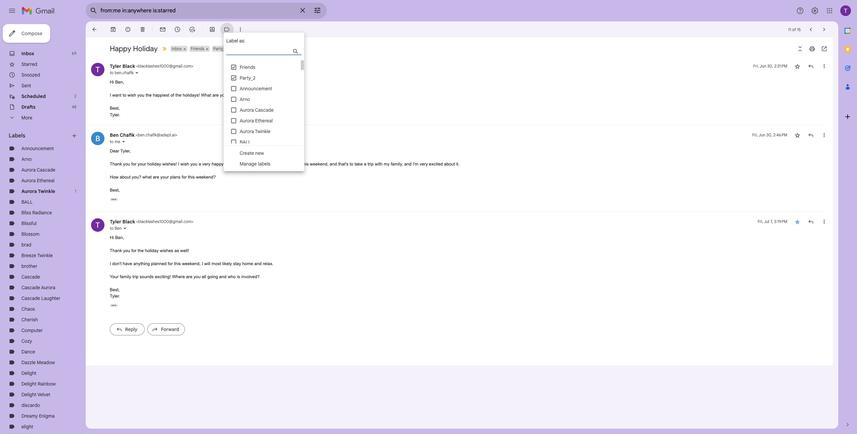 Task type: locate. For each thing, give the bounding box(es) containing it.
chaos
[[21, 307, 35, 313]]

0 vertical spatial best,
[[110, 106, 120, 111]]

tyler
[[110, 63, 121, 69], [110, 219, 121, 225]]

blue star image
[[795, 219, 801, 225]]

label
[[226, 38, 238, 44]]

holiday for well!
[[145, 248, 159, 253]]

1 vertical spatial tyler
[[110, 219, 121, 225]]

0 vertical spatial fri,
[[754, 64, 759, 69]]

0 horizontal spatial aurora ethereal
[[21, 178, 55, 184]]

very right i'm
[[420, 162, 428, 167]]

clear search image
[[296, 4, 310, 17]]

gmail image
[[21, 4, 58, 17]]

the left the holidays!
[[175, 93, 182, 98]]

30, inside cell
[[768, 64, 774, 69]]

chafik
[[120, 132, 135, 138]]

2 vertical spatial your
[[160, 175, 169, 180]]

this left weekend?
[[188, 175, 195, 180]]

archive image
[[110, 26, 117, 33]]

fri, jun 30, 2:46 pm cell
[[753, 132, 788, 139]]

best, down "want"
[[110, 106, 120, 111]]

ben chafik cell
[[110, 132, 177, 138]]

cozy
[[21, 339, 32, 345]]

0 vertical spatial tyler.
[[110, 112, 120, 117]]

show trimmed content image for ben
[[110, 198, 118, 201]]

1 vertical spatial twinkle
[[38, 189, 55, 195]]

30, left 2:31 pm
[[768, 64, 774, 69]]

happy
[[212, 162, 224, 167]]

delight down dazzle
[[21, 371, 36, 377]]

to left show details image
[[110, 226, 114, 231]]

tyler.
[[110, 112, 120, 117], [110, 294, 120, 299]]

1 vertical spatial wish
[[181, 162, 189, 167]]

1 horizontal spatial are
[[186, 275, 192, 280]]

tyler black < blacklashes1000@gmail.com > down holiday
[[110, 63, 194, 69]]

1 horizontal spatial show details image
[[135, 71, 139, 75]]

show trimmed content image
[[110, 198, 118, 201], [110, 304, 118, 308]]

> inside ben chafik < ben.chafik@adept.ai >
[[175, 133, 177, 138]]

plan
[[286, 162, 295, 167]]

this up "where" on the left
[[174, 261, 181, 266]]

tyler. down the your at the bottom of page
[[110, 294, 120, 299]]

< for to me
[[136, 133, 138, 138]]

0 vertical spatial show details image
[[135, 71, 139, 75]]

1 vertical spatial best,
[[110, 188, 120, 193]]

>
[[192, 64, 194, 69], [175, 133, 177, 138], [192, 219, 194, 224]]

i left don't
[[110, 261, 111, 266]]

ben up to me
[[110, 132, 119, 138]]

to me
[[110, 139, 120, 144]]

1 vertical spatial aurora cascade
[[21, 167, 55, 173]]

1 vertical spatial fri,
[[753, 133, 758, 138]]

ethereal down weekend??
[[255, 118, 273, 124]]

delight down "delight" link
[[21, 382, 36, 388]]

ben, for your family trip sounds exciting! where are you all going and who is involved?
[[115, 235, 124, 240]]

about right how in the left of the page
[[120, 175, 131, 180]]

blacklashes1000@gmail.com down inbox button
[[138, 64, 192, 69]]

1 horizontal spatial party_2
[[240, 75, 256, 81]]

inbox
[[172, 46, 182, 51], [21, 51, 34, 57]]

one
[[278, 162, 285, 167]]

fri, for fri, jun 30, 2:31 pm
[[754, 64, 759, 69]]

hi ben, for tyler.
[[110, 80, 124, 85]]

arno down announcement link
[[21, 156, 32, 162]]

1 vertical spatial thank
[[110, 248, 122, 253]]

dreamy
[[21, 414, 38, 420]]

plans right "what"
[[230, 93, 240, 98]]

thank
[[110, 162, 122, 167], [110, 248, 122, 253]]

inbox inside labels navigation
[[21, 51, 34, 57]]

30, inside cell
[[767, 133, 773, 138]]

for left weekend?
[[182, 175, 187, 180]]

brother link
[[21, 264, 37, 270]]

<
[[136, 64, 138, 69], [136, 133, 138, 138], [136, 219, 138, 224]]

ball link
[[21, 199, 33, 205]]

your up what
[[138, 162, 146, 167]]

cascade down weekend??
[[255, 107, 274, 113]]

happy
[[110, 44, 131, 53]]

hi ben, down to ben
[[110, 235, 124, 240]]

inbox up "starred"
[[21, 51, 34, 57]]

2 tyler from the top
[[110, 219, 121, 225]]

elight link
[[21, 424, 33, 430]]

aurora ethereal
[[240, 118, 273, 124], [21, 178, 55, 184]]

< inside ben chafik < ben.chafik@adept.ai >
[[136, 133, 138, 138]]

as left well!
[[174, 248, 179, 253]]

0 vertical spatial 30,
[[768, 64, 774, 69]]

take
[[355, 162, 363, 167]]

you down tyler, on the top left
[[123, 162, 130, 167]]

1 vertical spatial hi ben,
[[110, 235, 124, 240]]

1 horizontal spatial plans
[[230, 93, 240, 98]]

for up anything
[[131, 248, 137, 253]]

i
[[110, 93, 111, 98], [178, 162, 179, 167], [256, 162, 257, 167], [110, 261, 111, 266], [202, 261, 203, 266]]

1 vertical spatial aurora ethereal
[[21, 178, 55, 184]]

1 a from the left
[[199, 162, 201, 167]]

11 of 15
[[789, 27, 801, 32]]

ball up bliss
[[21, 199, 33, 205]]

2 best, from the top
[[110, 188, 120, 193]]

announcement down labels heading
[[21, 146, 54, 152]]

tyler up to ben.chafik
[[110, 63, 121, 69]]

family,
[[391, 162, 403, 167]]

30, left "2:46 pm"
[[767, 133, 773, 138]]

< right chafik
[[136, 133, 138, 138]]

aurora cascade link
[[21, 167, 55, 173]]

2 hi ben, from the top
[[110, 235, 124, 240]]

Not starred checkbox
[[795, 63, 801, 70]]

1 vertical spatial aurora twinkle
[[21, 189, 55, 195]]

black up ben.chafik
[[123, 63, 135, 69]]

2 black from the top
[[123, 219, 135, 225]]

0 vertical spatial hi ben,
[[110, 80, 124, 85]]

hi for tyler.
[[110, 80, 114, 85]]

3:19 pm
[[775, 219, 788, 224]]

tyler up to ben
[[110, 219, 121, 225]]

twinkle up new on the top left of the page
[[255, 129, 271, 135]]

ben, down to ben.chafik
[[115, 80, 124, 85]]

friends down as:
[[240, 64, 256, 70]]

wish right wishes!
[[181, 162, 189, 167]]

thank for thank you for your holiday wishes! i wish you a very happy holiday as well. i only have one plan for this weekend, and that's to take a trip with my family, and i'm very excited about it.
[[110, 162, 122, 167]]

arno left weekend??
[[240, 96, 250, 103]]

1 hi ben, from the top
[[110, 80, 124, 85]]

2
[[74, 94, 76, 99]]

fri, jun 30, 2:31 pm
[[754, 64, 788, 69]]

1 vertical spatial blacklashes1000@gmail.com
[[138, 219, 192, 224]]

1 vertical spatial show details image
[[122, 140, 126, 144]]

wishes
[[160, 248, 173, 253]]

the up anything
[[138, 248, 144, 253]]

show details image right me on the top
[[122, 140, 126, 144]]

fri, jun 30, 2:31 pm cell
[[754, 63, 788, 70]]

exciting!
[[155, 275, 171, 280]]

1 show trimmed content image from the top
[[110, 198, 118, 201]]

show trimmed content image down how in the left of the page
[[110, 198, 118, 201]]

1 horizontal spatial your
[[160, 175, 169, 180]]

ben, for tyler.
[[115, 80, 124, 85]]

cascade down cascade link
[[21, 285, 40, 291]]

1 ben, from the top
[[115, 80, 124, 85]]

your right "what"
[[220, 93, 228, 98]]

to right "want"
[[123, 93, 126, 98]]

very left happy
[[202, 162, 211, 167]]

weekend, left that's
[[310, 162, 329, 167]]

hi down to ben.chafik
[[110, 80, 114, 85]]

1 horizontal spatial a
[[364, 162, 367, 167]]

holiday up what
[[147, 162, 161, 167]]

cascade down brother
[[21, 274, 40, 280]]

tyler black < blacklashes1000@gmail.com > up show details image
[[110, 219, 194, 225]]

0 vertical spatial ball
[[240, 139, 251, 145]]

0 vertical spatial blacklashes1000@gmail.com
[[138, 64, 192, 69]]

breeze twinkle link
[[21, 253, 53, 259]]

1 vertical spatial are
[[153, 175, 159, 180]]

you left the happiest
[[137, 93, 144, 98]]

delight up discardo link
[[21, 392, 36, 398]]

trip
[[368, 162, 374, 167], [132, 275, 139, 280]]

blue-star checkbox
[[795, 219, 801, 225]]

move to inbox image
[[209, 26, 216, 33]]

search mail image
[[88, 5, 100, 17]]

2 ben, from the top
[[115, 235, 124, 240]]

best, down the your at the bottom of page
[[110, 288, 120, 293]]

2 tyler black < blacklashes1000@gmail.com > from the top
[[110, 219, 194, 225]]

tyler black < blacklashes1000@gmail.com > for to ben.chafik
[[110, 63, 194, 69]]

0 vertical spatial wish
[[128, 93, 136, 98]]

2 blacklashes1000@gmail.com from the top
[[138, 219, 192, 224]]

inbox button
[[171, 46, 183, 52]]

show details image right ben.chafik
[[135, 71, 139, 75]]

reply
[[125, 327, 137, 333]]

fri, left 2:31 pm
[[754, 64, 759, 69]]

inbox inside inbox button
[[172, 46, 182, 51]]

cascade link
[[21, 274, 40, 280]]

1 vertical spatial tyler black cell
[[110, 219, 194, 225]]

black for to ben.chafik
[[123, 63, 135, 69]]

fri, jul 7, 3:19 pm
[[758, 219, 788, 224]]

1 vertical spatial jun
[[759, 133, 766, 138]]

0 vertical spatial hi
[[110, 80, 114, 85]]

for
[[241, 93, 246, 98], [131, 162, 137, 167], [296, 162, 301, 167], [182, 175, 187, 180], [131, 248, 137, 253], [168, 261, 173, 266]]

2 vertical spatial are
[[186, 275, 192, 280]]

ben left show details image
[[115, 226, 122, 231]]

best, tyler. down "want"
[[110, 106, 120, 117]]

3 delight from the top
[[21, 392, 36, 398]]

friends down add to tasks 'image'
[[191, 46, 204, 51]]

to left me on the top
[[110, 139, 114, 144]]

0 horizontal spatial aurora twinkle
[[21, 189, 55, 195]]

i left will
[[202, 261, 203, 266]]

hi down to ben
[[110, 235, 114, 240]]

enigma
[[39, 414, 55, 420]]

1 vertical spatial announcement
[[21, 146, 54, 152]]

not starred image
[[795, 63, 801, 70]]

of right the happiest
[[171, 93, 174, 98]]

support image
[[797, 7, 805, 15]]

0 horizontal spatial show details image
[[122, 140, 126, 144]]

2 show trimmed content image from the top
[[110, 304, 118, 308]]

labels
[[258, 161, 271, 167]]

1 vertical spatial hi
[[110, 235, 114, 240]]

twinkle for aurora twinkle link
[[38, 189, 55, 195]]

ben.chafik
[[115, 70, 134, 75]]

this
[[248, 93, 254, 98], [302, 162, 309, 167], [188, 175, 195, 180], [174, 261, 181, 266]]

0 vertical spatial trip
[[368, 162, 374, 167]]

ben,
[[115, 80, 124, 85], [115, 235, 124, 240]]

breeze
[[21, 253, 36, 259]]

jun left 2:31 pm
[[760, 64, 767, 69]]

a right take at the left top
[[364, 162, 367, 167]]

i want to wish you the happiest of the holidays! what are your plans for this weekend??
[[110, 93, 278, 98]]

1 vertical spatial arno
[[21, 156, 32, 162]]

thank for thank you for the holiday wishes as well!
[[110, 248, 122, 253]]

1 delight from the top
[[21, 371, 36, 377]]

0 horizontal spatial as
[[174, 248, 179, 253]]

weekend?
[[196, 175, 216, 180]]

0 vertical spatial jun
[[760, 64, 767, 69]]

1 horizontal spatial as
[[240, 162, 244, 167]]

0 horizontal spatial the
[[138, 248, 144, 253]]

aurora twinkle down aurora ethereal link
[[21, 189, 55, 195]]

1 horizontal spatial about
[[444, 162, 455, 167]]

1 horizontal spatial aurora cascade
[[240, 107, 274, 113]]

2 tyler black cell from the top
[[110, 219, 194, 225]]

jun left "2:46 pm"
[[759, 133, 766, 138]]

0 vertical spatial announcement
[[240, 86, 272, 92]]

best, down how in the left of the page
[[110, 188, 120, 193]]

2 very from the left
[[420, 162, 428, 167]]

hi
[[110, 80, 114, 85], [110, 235, 114, 240]]

snooze image
[[174, 26, 181, 33]]

trip left with
[[368, 162, 374, 167]]

announcement up weekend??
[[240, 86, 272, 92]]

0 horizontal spatial very
[[202, 162, 211, 167]]

twinkle right breeze
[[37, 253, 53, 259]]

jun
[[760, 64, 767, 69], [759, 133, 766, 138]]

the
[[146, 93, 152, 98], [175, 93, 182, 98], [138, 248, 144, 253]]

Search mail text field
[[100, 7, 295, 14]]

tyler black cell down holiday
[[110, 63, 194, 69]]

2 vertical spatial twinkle
[[37, 253, 53, 259]]

a up weekend?
[[199, 162, 201, 167]]

1 tyler black cell from the top
[[110, 63, 194, 69]]

you
[[137, 93, 144, 98], [123, 162, 130, 167], [190, 162, 197, 167], [123, 248, 130, 253], [194, 275, 201, 280]]

0 horizontal spatial ethereal
[[37, 178, 55, 184]]

1 horizontal spatial very
[[420, 162, 428, 167]]

0 horizontal spatial ball
[[21, 199, 33, 205]]

1 vertical spatial ben,
[[115, 235, 124, 240]]

2 thank from the top
[[110, 248, 122, 253]]

1 horizontal spatial of
[[793, 27, 796, 32]]

2 tyler. from the top
[[110, 294, 120, 299]]

2 vertical spatial <
[[136, 219, 138, 224]]

2 delight from the top
[[21, 382, 36, 388]]

advanced search options image
[[311, 4, 324, 17]]

tyler black cell for ben
[[110, 219, 194, 225]]

0 horizontal spatial party_2
[[213, 46, 227, 51]]

1 vertical spatial as
[[174, 248, 179, 253]]

1 horizontal spatial aurora twinkle
[[240, 129, 271, 135]]

2 vertical spatial fri,
[[758, 219, 764, 224]]

1 horizontal spatial aurora ethereal
[[240, 118, 273, 124]]

jun for black
[[760, 64, 767, 69]]

dazzle meadow
[[21, 360, 55, 366]]

tab list
[[839, 21, 858, 411]]

1 tyler from the top
[[110, 63, 121, 69]]

show details image
[[135, 71, 139, 75], [122, 140, 126, 144]]

aurora cascade up aurora ethereal link
[[21, 167, 55, 173]]

1 vertical spatial <
[[136, 133, 138, 138]]

1 vertical spatial trip
[[132, 275, 139, 280]]

blacklashes1000@gmail.com for to ben.chafik
[[138, 64, 192, 69]]

0 vertical spatial best, tyler.
[[110, 106, 120, 117]]

1 thank from the top
[[110, 162, 122, 167]]

0 horizontal spatial arno
[[21, 156, 32, 162]]

1 vertical spatial of
[[171, 93, 174, 98]]

cascade up chaos link
[[21, 296, 40, 302]]

have right don't
[[123, 261, 132, 266]]

1 blacklashes1000@gmail.com from the top
[[138, 64, 192, 69]]

0 vertical spatial your
[[220, 93, 228, 98]]

1 horizontal spatial wish
[[181, 162, 189, 167]]

black
[[123, 63, 135, 69], [123, 219, 135, 225]]

about left 'it.'
[[444, 162, 455, 167]]

holiday right happy
[[225, 162, 239, 167]]

tyler. down "want"
[[110, 112, 120, 117]]

you?
[[132, 175, 141, 180]]

0 vertical spatial tyler
[[110, 63, 121, 69]]

jun inside cell
[[760, 64, 767, 69]]

> for ben.chafik
[[192, 64, 194, 69]]

where
[[172, 275, 185, 280]]

1 vertical spatial weekend,
[[182, 261, 201, 266]]

list
[[86, 56, 828, 342]]

add to tasks image
[[189, 26, 196, 33]]

a
[[199, 162, 201, 167], [364, 162, 367, 167]]

newer image
[[808, 26, 815, 33]]

1 horizontal spatial ethereal
[[255, 118, 273, 124]]

stay
[[233, 261, 241, 266]]

delight link
[[21, 371, 36, 377]]

show trimmed content image up reply link
[[110, 304, 118, 308]]

2:46 pm
[[774, 133, 788, 138]]

0 vertical spatial thank
[[110, 162, 122, 167]]

as
[[240, 162, 244, 167], [174, 248, 179, 253]]

family
[[120, 275, 131, 280]]

thank up don't
[[110, 248, 122, 253]]

inbox down snooze image
[[172, 46, 182, 51]]

fri, for fri, jun 30, 2:46 pm
[[753, 133, 758, 138]]

1 vertical spatial >
[[175, 133, 177, 138]]

relax.
[[263, 261, 274, 266]]

tyler black < blacklashes1000@gmail.com > for to ben
[[110, 219, 194, 225]]

velvet
[[37, 392, 50, 398]]

trip right family
[[132, 275, 139, 280]]

0 horizontal spatial weekend,
[[182, 261, 201, 266]]

None search field
[[86, 3, 327, 19]]

30, for chafik
[[767, 133, 773, 138]]

bliss radiance link
[[21, 210, 52, 216]]

fri, left jul
[[758, 219, 764, 224]]

well.
[[246, 162, 254, 167]]

jul
[[765, 219, 770, 224]]

2 hi from the top
[[110, 235, 114, 240]]

have
[[267, 162, 277, 167], [123, 261, 132, 266]]

1 vertical spatial ball
[[21, 199, 33, 205]]

to left ben.chafik
[[110, 70, 114, 75]]

label as:
[[226, 38, 245, 44]]

0 horizontal spatial your
[[138, 162, 146, 167]]

1 vertical spatial best, tyler.
[[110, 288, 120, 299]]

0 horizontal spatial aurora cascade
[[21, 167, 55, 173]]

jun inside cell
[[759, 133, 766, 138]]

0 vertical spatial party_2
[[213, 46, 227, 51]]

fri, inside cell
[[753, 133, 758, 138]]

0 vertical spatial weekend,
[[310, 162, 329, 167]]

as left well.
[[240, 162, 244, 167]]

announcement link
[[21, 146, 54, 152]]

1 black from the top
[[123, 63, 135, 69]]

hi ben,
[[110, 80, 124, 85], [110, 235, 124, 240]]

< up thank you for the holiday wishes as well!
[[136, 219, 138, 224]]

hi ben, down to ben.chafik
[[110, 80, 124, 85]]

fri, for fri, jul 7, 3:19 pm
[[758, 219, 764, 224]]

0 vertical spatial plans
[[230, 93, 240, 98]]

inbox for inbox button
[[172, 46, 182, 51]]

thank down the dear
[[110, 162, 122, 167]]

0 vertical spatial <
[[136, 64, 138, 69]]

1 hi from the top
[[110, 80, 114, 85]]

to for to ben.chafik
[[110, 70, 114, 75]]

for right plan
[[296, 162, 301, 167]]

1 horizontal spatial weekend,
[[310, 162, 329, 167]]

delight for delight velvet
[[21, 392, 36, 398]]

1 vertical spatial tyler.
[[110, 294, 120, 299]]

back to search results image
[[91, 26, 98, 33]]

i don't have anything planned for this weekend, i will most likely stay home and relax.
[[110, 261, 274, 266]]

arno
[[240, 96, 250, 103], [21, 156, 32, 162]]

twinkle down aurora ethereal link
[[38, 189, 55, 195]]

2 vertical spatial delight
[[21, 392, 36, 398]]

show details image for chafik
[[122, 140, 126, 144]]

1 tyler black < blacklashes1000@gmail.com > from the top
[[110, 63, 194, 69]]

aurora twinkle inside labels navigation
[[21, 189, 55, 195]]

wish right "want"
[[128, 93, 136, 98]]

0 vertical spatial show trimmed content image
[[110, 198, 118, 201]]

who
[[228, 275, 236, 280]]

tyler black cell
[[110, 63, 194, 69], [110, 219, 194, 225]]

1 horizontal spatial friends
[[240, 64, 256, 70]]

your
[[110, 275, 119, 280]]

wish
[[128, 93, 136, 98], [181, 162, 189, 167]]



Task type: vqa. For each thing, say whether or not it's contained in the screenshot.


Task type: describe. For each thing, give the bounding box(es) containing it.
1 vertical spatial about
[[120, 175, 131, 180]]

drafts
[[21, 104, 36, 110]]

your family trip sounds exciting! where are you all going and who is involved?
[[110, 275, 260, 280]]

more image
[[237, 26, 244, 33]]

arno link
[[21, 156, 32, 162]]

cherish
[[21, 317, 38, 323]]

what
[[201, 93, 211, 98]]

0 vertical spatial aurora cascade
[[240, 107, 274, 113]]

1 vertical spatial your
[[138, 162, 146, 167]]

1 tyler. from the top
[[110, 112, 120, 117]]

30, for black
[[768, 64, 774, 69]]

what
[[143, 175, 152, 180]]

1 horizontal spatial the
[[146, 93, 152, 98]]

want
[[112, 93, 121, 98]]

jun for chafik
[[759, 133, 766, 138]]

labels heading
[[9, 133, 71, 139]]

and left relax.
[[254, 261, 262, 266]]

mark as unread image
[[159, 26, 166, 33]]

delight velvet link
[[21, 392, 50, 398]]

blissful
[[21, 221, 37, 227]]

delete image
[[139, 26, 146, 33]]

> for ben
[[192, 219, 194, 224]]

list containing tyler black
[[86, 56, 828, 342]]

labels
[[9, 133, 25, 139]]

aurora cascade inside labels navigation
[[21, 167, 55, 173]]

cascade for cascade aurora
[[21, 285, 40, 291]]

aurora ethereal inside labels navigation
[[21, 178, 55, 184]]

i right wishes!
[[178, 162, 179, 167]]

scheduled
[[21, 93, 46, 99]]

excited
[[429, 162, 443, 167]]

wishes!
[[162, 162, 177, 167]]

1 horizontal spatial have
[[267, 162, 277, 167]]

settings image
[[811, 7, 819, 15]]

> for me
[[175, 133, 177, 138]]

me
[[115, 139, 120, 144]]

thank you for the holiday wishes as well!
[[110, 248, 189, 253]]

1 vertical spatial plans
[[170, 175, 181, 180]]

1 horizontal spatial ball
[[240, 139, 251, 145]]

0 vertical spatial twinkle
[[255, 129, 271, 135]]

this left weekend??
[[248, 93, 254, 98]]

for up the you?
[[131, 162, 137, 167]]

radiance
[[32, 210, 52, 216]]

twinkle for the breeze twinkle link
[[37, 253, 53, 259]]

69
[[72, 51, 76, 56]]

show details image for black
[[135, 71, 139, 75]]

2 a from the left
[[364, 162, 367, 167]]

to left take at the left top
[[350, 162, 353, 167]]

fri, jul 7, 3:19 pm cell
[[758, 219, 788, 225]]

create new
[[240, 150, 264, 156]]

that's
[[338, 162, 349, 167]]

< for to ben.chafik
[[136, 64, 138, 69]]

aurora twinkle link
[[21, 189, 55, 195]]

tyler for ben.chafik
[[110, 63, 121, 69]]

is
[[237, 275, 240, 280]]

dance
[[21, 349, 35, 355]]

forward link
[[147, 324, 185, 336]]

cascade laughter
[[21, 296, 60, 302]]

you up weekend?
[[190, 162, 197, 167]]

holiday
[[133, 44, 158, 53]]

cascade for cascade laughter
[[21, 296, 40, 302]]

labels navigation
[[0, 21, 86, 435]]

rainbow
[[38, 382, 56, 388]]

sent link
[[21, 83, 31, 89]]

tyler black cell for ben.chafik
[[110, 63, 194, 69]]

snoozed
[[21, 72, 40, 78]]

main menu image
[[8, 7, 16, 15]]

tyler for ben
[[110, 219, 121, 225]]

and left who
[[219, 275, 227, 280]]

15
[[797, 27, 801, 32]]

tyler,
[[120, 149, 131, 154]]

black for to ben
[[123, 219, 135, 225]]

create
[[240, 150, 254, 156]]

will
[[204, 261, 210, 266]]

Not starred checkbox
[[795, 132, 801, 139]]

starred
[[21, 61, 37, 67]]

dear
[[110, 149, 119, 154]]

0 horizontal spatial of
[[171, 93, 174, 98]]

this right plan
[[302, 162, 309, 167]]

ethereal inside labels navigation
[[37, 178, 55, 184]]

blossom
[[21, 231, 39, 238]]

i left only
[[256, 162, 257, 167]]

inbox link
[[21, 51, 34, 57]]

forward
[[161, 327, 179, 333]]

i'm
[[413, 162, 419, 167]]

cascade for cascade link
[[21, 274, 40, 280]]

< for to ben
[[136, 219, 138, 224]]

cascade up aurora ethereal link
[[37, 167, 55, 173]]

more
[[21, 115, 32, 121]]

2 horizontal spatial the
[[175, 93, 182, 98]]

1 horizontal spatial announcement
[[240, 86, 272, 92]]

friends button
[[190, 46, 205, 52]]

Label-as menu open text field
[[226, 47, 315, 55]]

cascade aurora
[[21, 285, 55, 291]]

you left all
[[194, 275, 201, 280]]

party_2 inside button
[[213, 46, 227, 51]]

breeze twinkle
[[21, 253, 53, 259]]

my
[[384, 162, 390, 167]]

scheduled link
[[21, 93, 46, 99]]

show trimmed content image for tyler
[[110, 304, 118, 308]]

and left i'm
[[404, 162, 412, 167]]

hi ben, for your family trip sounds exciting! where are you all going and who is involved?
[[110, 235, 124, 240]]

show details image
[[123, 227, 127, 231]]

happiest
[[153, 93, 169, 98]]

sounds
[[140, 275, 154, 280]]

holidays!
[[183, 93, 200, 98]]

0 vertical spatial ben
[[110, 132, 119, 138]]

elight
[[21, 424, 33, 430]]

and left that's
[[330, 162, 337, 167]]

delight for "delight" link
[[21, 371, 36, 377]]

1 best, from the top
[[110, 106, 120, 111]]

ben chafik < ben.chafik@adept.ai >
[[110, 132, 177, 138]]

0 vertical spatial ethereal
[[255, 118, 273, 124]]

0 vertical spatial of
[[793, 27, 796, 32]]

snoozed link
[[21, 72, 40, 78]]

2 horizontal spatial are
[[213, 93, 219, 98]]

inbox for inbox link
[[21, 51, 34, 57]]

ball inside labels navigation
[[21, 199, 33, 205]]

dreamy enigma link
[[21, 414, 55, 420]]

0 vertical spatial about
[[444, 162, 455, 167]]

delight for delight rainbow
[[21, 382, 36, 388]]

blacklashes1000@gmail.com for to ben
[[138, 219, 192, 224]]

1 horizontal spatial arno
[[240, 96, 250, 103]]

cascade aurora link
[[21, 285, 55, 291]]

older image
[[821, 26, 828, 33]]

labels image
[[224, 26, 230, 33]]

0 horizontal spatial are
[[153, 175, 159, 180]]

ben.chafik@adept.ai
[[138, 133, 175, 138]]

don't
[[112, 261, 122, 266]]

compose
[[21, 30, 42, 37]]

you down show details image
[[123, 248, 130, 253]]

0 vertical spatial as
[[240, 162, 244, 167]]

friends inside friends button
[[191, 46, 204, 51]]

holiday for wish
[[147, 162, 161, 167]]

2 best, tyler. from the top
[[110, 288, 120, 299]]

compose button
[[3, 24, 50, 43]]

announcement inside labels navigation
[[21, 146, 54, 152]]

thank you for your holiday wishes! i wish you a very happy holiday as well. i only have one plan for this weekend, and that's to take a trip with my family, and i'm very excited about it.
[[110, 162, 460, 167]]

for left weekend??
[[241, 93, 246, 98]]

1
[[75, 189, 76, 194]]

hi for your family trip sounds exciting! where are you all going and who is involved?
[[110, 235, 114, 240]]

3 best, from the top
[[110, 288, 120, 293]]

to for to ben
[[110, 226, 114, 231]]

starred link
[[21, 61, 37, 67]]

0 horizontal spatial have
[[123, 261, 132, 266]]

arno inside labels navigation
[[21, 156, 32, 162]]

1 very from the left
[[202, 162, 211, 167]]

how about you? what are your plans for this weekend?
[[110, 175, 216, 180]]

cozy link
[[21, 339, 32, 345]]

involved?
[[241, 275, 260, 280]]

blissful link
[[21, 221, 37, 227]]

sent
[[21, 83, 31, 89]]

i left "want"
[[110, 93, 111, 98]]

0 horizontal spatial trip
[[132, 275, 139, 280]]

not starred image
[[795, 132, 801, 139]]

aurora ethereal link
[[21, 178, 55, 184]]

dazzle meadow link
[[21, 360, 55, 366]]

for right planned
[[168, 261, 173, 266]]

going
[[207, 275, 218, 280]]

it.
[[456, 162, 460, 167]]

report spam image
[[125, 26, 131, 33]]

as:
[[239, 38, 245, 44]]

48
[[72, 105, 76, 110]]

brother
[[21, 264, 37, 270]]

dazzle
[[21, 360, 36, 366]]

1 vertical spatial ben
[[115, 226, 122, 231]]

all
[[202, 275, 206, 280]]

computer
[[21, 328, 43, 334]]

home
[[242, 261, 253, 266]]

happy holiday
[[110, 44, 158, 53]]

to for to me
[[110, 139, 114, 144]]

cherish link
[[21, 317, 38, 323]]

well!
[[180, 248, 189, 253]]

1 best, tyler. from the top
[[110, 106, 120, 117]]

1 horizontal spatial trip
[[368, 162, 374, 167]]

laughter
[[41, 296, 60, 302]]

0 vertical spatial aurora twinkle
[[240, 129, 271, 135]]

1 vertical spatial party_2
[[240, 75, 256, 81]]



